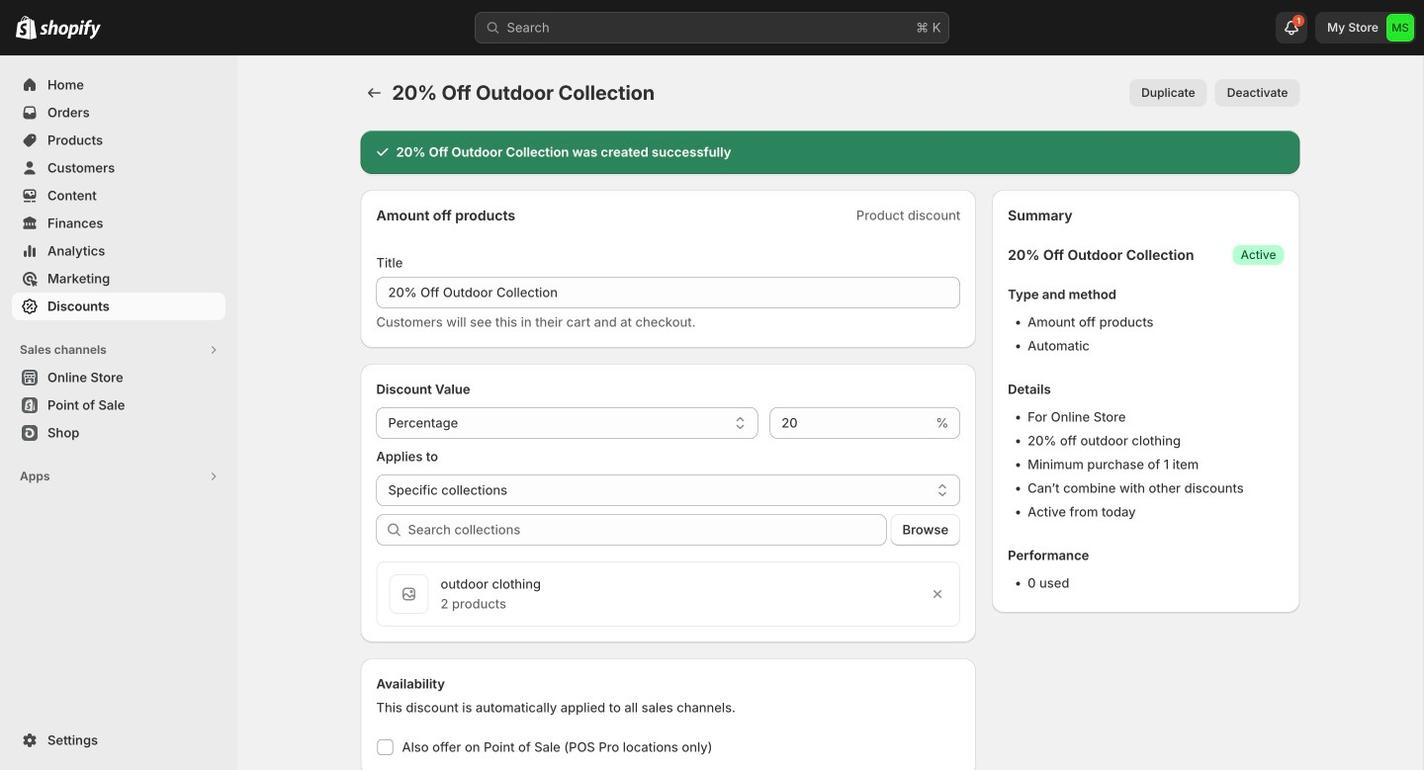 Task type: locate. For each thing, give the bounding box(es) containing it.
Search collections text field
[[408, 514, 887, 546]]

shopify image
[[16, 16, 37, 39], [40, 20, 101, 39]]

0 horizontal spatial shopify image
[[16, 16, 37, 39]]

1 horizontal spatial shopify image
[[40, 20, 101, 39]]

None text field
[[376, 277, 961, 309], [770, 408, 932, 439], [376, 277, 961, 309], [770, 408, 932, 439]]



Task type: describe. For each thing, give the bounding box(es) containing it.
my store image
[[1387, 14, 1415, 42]]



